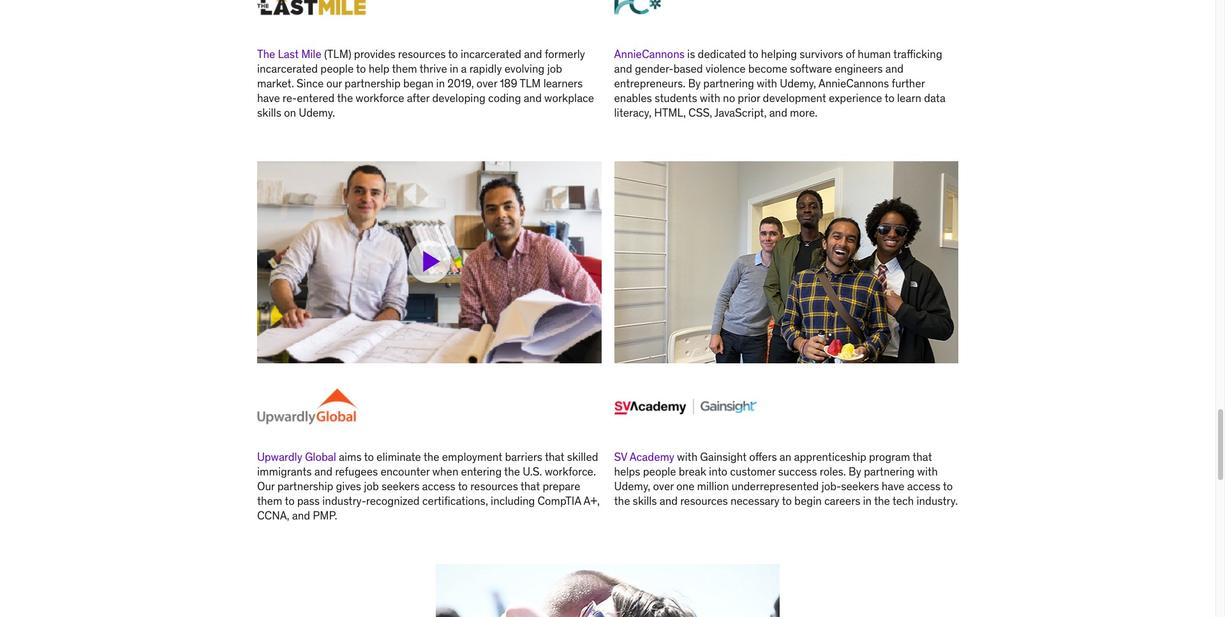 Task type: vqa. For each thing, say whether or not it's contained in the screenshot.
Denver, CO's Strategic
no



Task type: locate. For each thing, give the bounding box(es) containing it.
the down barriers
[[504, 465, 520, 479]]

people down academy
[[643, 465, 676, 479]]

people down the (tlm) at left top
[[320, 62, 354, 76]]

that inside with gainsight offers an apprenticeship program that helps people break into customer success roles. by partnering with udemy, over one million underrepresented job-seekers have access to the skills and resources necessary to begin careers in the tech industry.
[[912, 450, 932, 465]]

1 horizontal spatial access
[[907, 480, 941, 494]]

0 vertical spatial over
[[477, 77, 497, 91]]

resources down million
[[680, 494, 728, 508]]

1 vertical spatial udemy,
[[614, 480, 650, 494]]

0 vertical spatial have
[[257, 91, 280, 105]]

the
[[337, 91, 353, 105], [423, 450, 439, 465], [504, 465, 520, 479], [614, 494, 630, 508], [874, 494, 890, 508]]

sv
[[614, 450, 627, 465]]

immigrants
[[257, 465, 312, 479]]

0 horizontal spatial partnering
[[703, 77, 754, 91]]

million
[[697, 480, 729, 494]]

to left learn
[[885, 91, 894, 105]]

u.s.
[[523, 465, 542, 479]]

udemy, inside is dedicated to helping survivors of human trafficking and gender-based violence become software engineers and entrepreneurs. by partnering with udemy, anniecannons further enables students with no prior development experience to learn data literacy, html, css, javascript, and more.
[[780, 77, 816, 91]]

engineers
[[835, 62, 883, 76]]

seekers up careers
[[841, 480, 879, 494]]

partnership
[[345, 77, 401, 91], [277, 480, 333, 494]]

1 horizontal spatial have
[[882, 480, 904, 494]]

resources inside (tlm) provides resources to incarcerated and formerly incarcerated people to help them thrive in a rapidly evolving job market. since our partnership began in 2019, over 189 tlm learners have re-entered the workforce after developing coding and workplace skills on udemy.
[[398, 47, 446, 61]]

human
[[858, 47, 891, 61]]

1 horizontal spatial udemy,
[[780, 77, 816, 91]]

have inside with gainsight offers an apprenticeship program that helps people break into customer success roles. by partnering with udemy, over one million underrepresented job-seekers have access to the skills and resources necessary to begin careers in the tech industry.
[[882, 480, 904, 494]]

re-
[[283, 91, 297, 105]]

0 horizontal spatial udemy,
[[614, 480, 650, 494]]

based
[[673, 62, 703, 76]]

that for workforce.
[[545, 450, 564, 465]]

to up the 2019, at the left of page
[[448, 47, 458, 61]]

the last mile link
[[257, 47, 321, 61]]

in left a
[[450, 62, 458, 76]]

partnership inside (tlm) provides resources to incarcerated and formerly incarcerated people to help them thrive in a rapidly evolving job market. since our partnership began in 2019, over 189 tlm learners have re-entered the workforce after developing coding and workplace skills on udemy.
[[345, 77, 401, 91]]

partnering up no
[[703, 77, 754, 91]]

partnering inside with gainsight offers an apprenticeship program that helps people break into customer success roles. by partnering with udemy, over one million underrepresented job-seekers have access to the skills and resources necessary to begin careers in the tech industry.
[[864, 465, 915, 479]]

have
[[257, 91, 280, 105], [882, 480, 904, 494]]

0 horizontal spatial anniecannons
[[614, 47, 685, 61]]

0 horizontal spatial partnership
[[277, 480, 333, 494]]

resources down entering
[[470, 480, 518, 494]]

skills down helps
[[633, 494, 657, 508]]

0 horizontal spatial have
[[257, 91, 280, 105]]

0 vertical spatial people
[[320, 62, 354, 76]]

over inside with gainsight offers an apprenticeship program that helps people break into customer success roles. by partnering with udemy, over one million underrepresented job-seekers have access to the skills and resources necessary to begin careers in the tech industry.
[[653, 480, 674, 494]]

0 horizontal spatial that
[[520, 480, 540, 494]]

that right "program"
[[912, 450, 932, 465]]

partnering down "program"
[[864, 465, 915, 479]]

begin
[[794, 494, 822, 508]]

1 horizontal spatial over
[[653, 480, 674, 494]]

0 horizontal spatial people
[[320, 62, 354, 76]]

0 vertical spatial by
[[688, 77, 701, 91]]

1 horizontal spatial in
[[450, 62, 458, 76]]

helping
[[761, 47, 797, 61]]

2 horizontal spatial that
[[912, 450, 932, 465]]

them inside (tlm) provides resources to incarcerated and formerly incarcerated people to help them thrive in a rapidly evolving job market. since our partnership began in 2019, over 189 tlm learners have re-entered the workforce after developing coding and workplace skills on udemy.
[[392, 62, 417, 76]]

0 horizontal spatial resources
[[398, 47, 446, 61]]

learn
[[897, 91, 921, 105]]

incarcerated down last
[[257, 62, 318, 76]]

aims to eliminate the employment barriers that skilled immigrants and refugees encounter when entering the u.s. workforce. our partnership gives job seekers access to resources that prepare them to pass industry-recognized certifications, including comptia a+, ccna, and pmp.
[[257, 450, 600, 523]]

0 vertical spatial udemy,
[[780, 77, 816, 91]]

trafficking
[[893, 47, 942, 61]]

in right careers
[[863, 494, 872, 508]]

udemy, inside with gainsight offers an apprenticeship program that helps people break into customer success roles. by partnering with udemy, over one million underrepresented job-seekers have access to the skills and resources necessary to begin careers in the tech industry.
[[614, 480, 650, 494]]

is
[[687, 47, 695, 61]]

1 vertical spatial in
[[436, 77, 445, 91]]

1 horizontal spatial seekers
[[841, 480, 879, 494]]

prior
[[738, 91, 760, 105]]

1 horizontal spatial partnership
[[345, 77, 401, 91]]

to left help
[[356, 62, 366, 76]]

1 vertical spatial over
[[653, 480, 674, 494]]

by right roles.
[[849, 465, 861, 479]]

since
[[297, 77, 324, 91]]

to left pass on the bottom of the page
[[285, 494, 295, 508]]

0 horizontal spatial job
[[364, 480, 379, 494]]

over down "rapidly"
[[477, 77, 497, 91]]

our
[[257, 480, 275, 494]]

2 vertical spatial resources
[[680, 494, 728, 508]]

survivors
[[800, 47, 843, 61]]

2 access from the left
[[907, 480, 941, 494]]

with up industry.
[[917, 465, 938, 479]]

have down market.
[[257, 91, 280, 105]]

0 vertical spatial them
[[392, 62, 417, 76]]

break
[[679, 465, 706, 479]]

1 horizontal spatial that
[[545, 450, 564, 465]]

skills left on
[[257, 106, 281, 120]]

job up learners
[[547, 62, 562, 76]]

1 horizontal spatial by
[[849, 465, 861, 479]]

program
[[869, 450, 910, 465]]

our
[[326, 77, 342, 91]]

experience
[[829, 91, 882, 105]]

and
[[524, 47, 542, 61], [614, 62, 632, 76], [885, 62, 904, 76], [524, 91, 542, 105], [769, 106, 787, 120], [314, 465, 332, 479], [660, 494, 678, 508], [292, 509, 310, 523]]

0 horizontal spatial seekers
[[381, 480, 419, 494]]

job down refugees
[[364, 480, 379, 494]]

skilled
[[567, 450, 598, 465]]

1 seekers from the left
[[381, 480, 419, 494]]

seekers down encounter
[[381, 480, 419, 494]]

mile
[[301, 47, 321, 61]]

skills
[[257, 106, 281, 120], [633, 494, 657, 508]]

1 vertical spatial resources
[[470, 480, 518, 494]]

to right 'aims'
[[364, 450, 374, 465]]

resources up thrive
[[398, 47, 446, 61]]

careers
[[824, 494, 860, 508]]

anniecannons
[[614, 47, 685, 61], [818, 77, 889, 91]]

0 horizontal spatial them
[[257, 494, 282, 508]]

access down when
[[422, 480, 455, 494]]

1 vertical spatial skills
[[633, 494, 657, 508]]

1 vertical spatial partnership
[[277, 480, 333, 494]]

comptia
[[537, 494, 581, 508]]

1 vertical spatial people
[[643, 465, 676, 479]]

incarcerated up "rapidly"
[[461, 47, 521, 61]]

partnering
[[703, 77, 754, 91], [864, 465, 915, 479]]

1 vertical spatial job
[[364, 480, 379, 494]]

2 horizontal spatial resources
[[680, 494, 728, 508]]

in
[[450, 62, 458, 76], [436, 77, 445, 91], [863, 494, 872, 508]]

entering
[[461, 465, 502, 479]]

on
[[284, 106, 296, 120]]

tlm
[[520, 77, 541, 91]]

over
[[477, 77, 497, 91], [653, 480, 674, 494]]

students
[[655, 91, 697, 105]]

1 access from the left
[[422, 480, 455, 494]]

javascript,
[[714, 106, 767, 120]]

underrepresented
[[732, 480, 819, 494]]

partnership down help
[[345, 77, 401, 91]]

1 vertical spatial partnering
[[864, 465, 915, 479]]

them up ccna,
[[257, 494, 282, 508]]

that up workforce.
[[545, 450, 564, 465]]

partnership inside aims to eliminate the employment barriers that skilled immigrants and refugees encounter when entering the u.s. workforce. our partnership gives job seekers access to resources that prepare them to pass industry-recognized certifications, including comptia a+, ccna, and pmp.
[[277, 480, 333, 494]]

the down our
[[337, 91, 353, 105]]

0 vertical spatial partnering
[[703, 77, 754, 91]]

with down become
[[757, 77, 777, 91]]

with
[[757, 77, 777, 91], [700, 91, 720, 105], [677, 450, 698, 465], [917, 465, 938, 479]]

1 vertical spatial them
[[257, 494, 282, 508]]

0 horizontal spatial by
[[688, 77, 701, 91]]

that
[[545, 450, 564, 465], [912, 450, 932, 465], [520, 480, 540, 494]]

0 vertical spatial skills
[[257, 106, 281, 120]]

1 horizontal spatial skills
[[633, 494, 657, 508]]

1 vertical spatial have
[[882, 480, 904, 494]]

job
[[547, 62, 562, 76], [364, 480, 379, 494]]

eliminate
[[377, 450, 421, 465]]

udemy, down helps
[[614, 480, 650, 494]]

2 seekers from the left
[[841, 480, 879, 494]]

aims
[[339, 450, 362, 465]]

dedicated
[[698, 47, 746, 61]]

by inside with gainsight offers an apprenticeship program that helps people break into customer success roles. by partnering with udemy, over one million underrepresented job-seekers have access to the skills and resources necessary to begin careers in the tech industry.
[[849, 465, 861, 479]]

people
[[320, 62, 354, 76], [643, 465, 676, 479]]

entered
[[297, 91, 335, 105]]

developing
[[432, 91, 485, 105]]

last
[[278, 47, 299, 61]]

industry.
[[917, 494, 958, 508]]

udemy.
[[299, 106, 335, 120]]

0 vertical spatial anniecannons
[[614, 47, 685, 61]]

1 horizontal spatial incarcerated
[[461, 47, 521, 61]]

prepare
[[543, 480, 580, 494]]

people inside (tlm) provides resources to incarcerated and formerly incarcerated people to help them thrive in a rapidly evolving job market. since our partnership began in 2019, over 189 tlm learners have re-entered the workforce after developing coding and workplace skills on udemy.
[[320, 62, 354, 76]]

2 vertical spatial in
[[863, 494, 872, 508]]

and down the one
[[660, 494, 678, 508]]

1 vertical spatial anniecannons
[[818, 77, 889, 91]]

partnership up pass on the bottom of the page
[[277, 480, 333, 494]]

recognized
[[366, 494, 420, 508]]

to up become
[[749, 47, 758, 61]]

upwardly global
[[257, 450, 336, 465]]

over left the one
[[653, 480, 674, 494]]

and down development
[[769, 106, 787, 120]]

one
[[676, 480, 694, 494]]

after
[[407, 91, 430, 105]]

anniecannons up "experience"
[[818, 77, 889, 91]]

0 vertical spatial job
[[547, 62, 562, 76]]

udemy,
[[780, 77, 816, 91], [614, 480, 650, 494]]

and up evolving
[[524, 47, 542, 61]]

1 horizontal spatial them
[[392, 62, 417, 76]]

0 horizontal spatial incarcerated
[[257, 62, 318, 76]]

by down based
[[688, 77, 701, 91]]

workforce.
[[545, 465, 596, 479]]

apprenticeship
[[794, 450, 866, 465]]

resources
[[398, 47, 446, 61], [470, 480, 518, 494], [680, 494, 728, 508]]

2019,
[[447, 77, 474, 91]]

have up tech
[[882, 480, 904, 494]]

1 horizontal spatial resources
[[470, 480, 518, 494]]

pmp.
[[313, 509, 337, 523]]

workplace
[[544, 91, 594, 105]]

1 horizontal spatial anniecannons
[[818, 77, 889, 91]]

when
[[432, 465, 458, 479]]

and down tlm
[[524, 91, 542, 105]]

1 horizontal spatial partnering
[[864, 465, 915, 479]]

0 horizontal spatial over
[[477, 77, 497, 91]]

1 horizontal spatial job
[[547, 62, 562, 76]]

people inside with gainsight offers an apprenticeship program that helps people break into customer success roles. by partnering with udemy, over one million underrepresented job-seekers have access to the skills and resources necessary to begin careers in the tech industry.
[[643, 465, 676, 479]]

2 horizontal spatial in
[[863, 494, 872, 508]]

0 vertical spatial in
[[450, 62, 458, 76]]

0 horizontal spatial access
[[422, 480, 455, 494]]

1 vertical spatial by
[[849, 465, 861, 479]]

1 horizontal spatial people
[[643, 465, 676, 479]]

that down u.s. in the left bottom of the page
[[520, 480, 540, 494]]

anniecannons up gender-
[[614, 47, 685, 61]]

them up the began
[[392, 62, 417, 76]]

udemy, up development
[[780, 77, 816, 91]]

in down thrive
[[436, 77, 445, 91]]

upwardly
[[257, 450, 302, 465]]

0 horizontal spatial skills
[[257, 106, 281, 120]]

them
[[392, 62, 417, 76], [257, 494, 282, 508]]

academy
[[630, 450, 674, 465]]

0 vertical spatial resources
[[398, 47, 446, 61]]

including
[[491, 494, 535, 508]]

0 vertical spatial partnership
[[345, 77, 401, 91]]

access up industry.
[[907, 480, 941, 494]]



Task type: describe. For each thing, give the bounding box(es) containing it.
people for since
[[320, 62, 354, 76]]

job-
[[821, 480, 841, 494]]

skills inside (tlm) provides resources to incarcerated and formerly incarcerated people to help them thrive in a rapidly evolving job market. since our partnership began in 2019, over 189 tlm learners have re-entered the workforce after developing coding and workplace skills on udemy.
[[257, 106, 281, 120]]

with up break
[[677, 450, 698, 465]]

necessary
[[731, 494, 780, 508]]

access inside aims to eliminate the employment barriers that skilled immigrants and refugees encounter when entering the u.s. workforce. our partnership gives job seekers access to resources that prepare them to pass industry-recognized certifications, including comptia a+, ccna, and pmp.
[[422, 480, 455, 494]]

pass
[[297, 494, 320, 508]]

provides
[[354, 47, 395, 61]]

gainsight
[[700, 450, 747, 465]]

to down underrepresented
[[782, 494, 792, 508]]

job inside (tlm) provides resources to incarcerated and formerly incarcerated people to help them thrive in a rapidly evolving job market. since our partnership began in 2019, over 189 tlm learners have re-entered the workforce after developing coding and workplace skills on udemy.
[[547, 62, 562, 76]]

global
[[305, 450, 336, 465]]

seekers inside aims to eliminate the employment barriers that skilled immigrants and refugees encounter when entering the u.s. workforce. our partnership gives job seekers access to resources that prepare them to pass industry-recognized certifications, including comptia a+, ccna, and pmp.
[[381, 480, 419, 494]]

data
[[924, 91, 946, 105]]

access inside with gainsight offers an apprenticeship program that helps people break into customer success roles. by partnering with udemy, over one million underrepresented job-seekers have access to the skills and resources necessary to begin careers in the tech industry.
[[907, 480, 941, 494]]

workforce
[[356, 91, 404, 105]]

literacy,
[[614, 106, 652, 120]]

and down pass on the bottom of the page
[[292, 509, 310, 523]]

with gainsight offers an apprenticeship program that helps people break into customer success roles. by partnering with udemy, over one million underrepresented job-seekers have access to the skills and resources necessary to begin careers in the tech industry.
[[614, 450, 958, 508]]

that for with
[[912, 450, 932, 465]]

html,
[[654, 106, 686, 120]]

0 vertical spatial incarcerated
[[461, 47, 521, 61]]

sv academy
[[614, 450, 674, 465]]

helps
[[614, 465, 640, 479]]

enables
[[614, 91, 652, 105]]

coding
[[488, 91, 521, 105]]

189
[[500, 77, 517, 91]]

gives
[[336, 480, 361, 494]]

refugees
[[335, 465, 378, 479]]

anniecannons inside is dedicated to helping survivors of human trafficking and gender-based violence become software engineers and entrepreneurs. by partnering with udemy, anniecannons further enables students with no prior development experience to learn data literacy, html, css, javascript, and more.
[[818, 77, 889, 91]]

employment
[[442, 450, 502, 465]]

resources inside with gainsight offers an apprenticeship program that helps people break into customer success roles. by partnering with udemy, over one million underrepresented job-seekers have access to the skills and resources necessary to begin careers in the tech industry.
[[680, 494, 728, 508]]

and down anniecannons link
[[614, 62, 632, 76]]

a+,
[[584, 494, 600, 508]]

learners
[[543, 77, 583, 91]]

encounter
[[381, 465, 430, 479]]

become
[[748, 62, 787, 76]]

people for one
[[643, 465, 676, 479]]

the last mile
[[257, 47, 321, 61]]

to up industry.
[[943, 480, 953, 494]]

began
[[403, 77, 434, 91]]

industry-
[[322, 494, 366, 508]]

(tlm)
[[324, 47, 351, 61]]

and up further
[[885, 62, 904, 76]]

anniecannons link
[[614, 47, 685, 61]]

offers
[[749, 450, 777, 465]]

the left tech
[[874, 494, 890, 508]]

partnering inside is dedicated to helping survivors of human trafficking and gender-based violence become software engineers and entrepreneurs. by partnering with udemy, anniecannons further enables students with no prior development experience to learn data literacy, html, css, javascript, and more.
[[703, 77, 754, 91]]

customer
[[730, 465, 776, 479]]

into
[[709, 465, 727, 479]]

to up certifications,
[[458, 480, 468, 494]]

resources inside aims to eliminate the employment barriers that skilled immigrants and refugees encounter when entering the u.s. workforce. our partnership gives job seekers access to resources that prepare them to pass industry-recognized certifications, including comptia a+, ccna, and pmp.
[[470, 480, 518, 494]]

and down global
[[314, 465, 332, 479]]

seekers inside with gainsight offers an apprenticeship program that helps people break into customer success roles. by partnering with udemy, over one million underrepresented job-seekers have access to the skills and resources necessary to begin careers in the tech industry.
[[841, 480, 879, 494]]

a
[[461, 62, 467, 76]]

ccna,
[[257, 509, 289, 523]]

violence
[[706, 62, 746, 76]]

market.
[[257, 77, 294, 91]]

of
[[846, 47, 855, 61]]

in inside with gainsight offers an apprenticeship program that helps people break into customer success roles. by partnering with udemy, over one million underrepresented job-seekers have access to the skills and resources necessary to begin careers in the tech industry.
[[863, 494, 872, 508]]

the up when
[[423, 450, 439, 465]]

further
[[892, 77, 925, 91]]

skills inside with gainsight offers an apprenticeship program that helps people break into customer success roles. by partnering with udemy, over one million underrepresented job-seekers have access to the skills and resources necessary to begin careers in the tech industry.
[[633, 494, 657, 508]]

formerly
[[545, 47, 585, 61]]

upwardly global link
[[257, 450, 336, 465]]

gender-
[[635, 62, 673, 76]]

tech
[[892, 494, 914, 508]]

the
[[257, 47, 275, 61]]

(tlm) provides resources to incarcerated and formerly incarcerated people to help them thrive in a rapidly evolving job market. since our partnership began in 2019, over 189 tlm learners have re-entered the workforce after developing coding and workplace skills on udemy.
[[257, 47, 594, 120]]

job inside aims to eliminate the employment barriers that skilled immigrants and refugees encounter when entering the u.s. workforce. our partnership gives job seekers access to resources that prepare them to pass industry-recognized certifications, including comptia a+, ccna, and pmp.
[[364, 480, 379, 494]]

barriers
[[505, 450, 542, 465]]

no
[[723, 91, 735, 105]]

thrive
[[419, 62, 447, 76]]

them inside aims to eliminate the employment barriers that skilled immigrants and refugees encounter when entering the u.s. workforce. our partnership gives job seekers access to resources that prepare them to pass industry-recognized certifications, including comptia a+, ccna, and pmp.
[[257, 494, 282, 508]]

have inside (tlm) provides resources to incarcerated and formerly incarcerated people to help them thrive in a rapidly evolving job market. since our partnership began in 2019, over 189 tlm learners have re-entered the workforce after developing coding and workplace skills on udemy.
[[257, 91, 280, 105]]

help
[[369, 62, 389, 76]]

1 vertical spatial incarcerated
[[257, 62, 318, 76]]

rapidly
[[469, 62, 502, 76]]

by inside is dedicated to helping survivors of human trafficking and gender-based violence become software engineers and entrepreneurs. by partnering with udemy, anniecannons further enables students with no prior development experience to learn data literacy, html, css, javascript, and more.
[[688, 77, 701, 91]]

certifications,
[[422, 494, 488, 508]]

more.
[[790, 106, 818, 120]]

an
[[780, 450, 791, 465]]

evolving
[[504, 62, 544, 76]]

entrepreneurs.
[[614, 77, 685, 91]]

success
[[778, 465, 817, 479]]

css,
[[688, 106, 712, 120]]

development
[[763, 91, 826, 105]]

over inside (tlm) provides resources to incarcerated and formerly incarcerated people to help them thrive in a rapidly evolving job market. since our partnership began in 2019, over 189 tlm learners have re-entered the workforce after developing coding and workplace skills on udemy.
[[477, 77, 497, 91]]

the down helps
[[614, 494, 630, 508]]

software
[[790, 62, 832, 76]]

0 horizontal spatial in
[[436, 77, 445, 91]]

with up 'css,'
[[700, 91, 720, 105]]

and inside with gainsight offers an apprenticeship program that helps people break into customer success roles. by partnering with udemy, over one million underrepresented job-seekers have access to the skills and resources necessary to begin careers in the tech industry.
[[660, 494, 678, 508]]

the inside (tlm) provides resources to incarcerated and formerly incarcerated people to help them thrive in a rapidly evolving job market. since our partnership began in 2019, over 189 tlm learners have re-entered the workforce after developing coding and workplace skills on udemy.
[[337, 91, 353, 105]]

is dedicated to helping survivors of human trafficking and gender-based violence become software engineers and entrepreneurs. by partnering with udemy, anniecannons further enables students with no prior development experience to learn data literacy, html, css, javascript, and more.
[[614, 47, 946, 120]]

sv academy link
[[614, 450, 674, 465]]



